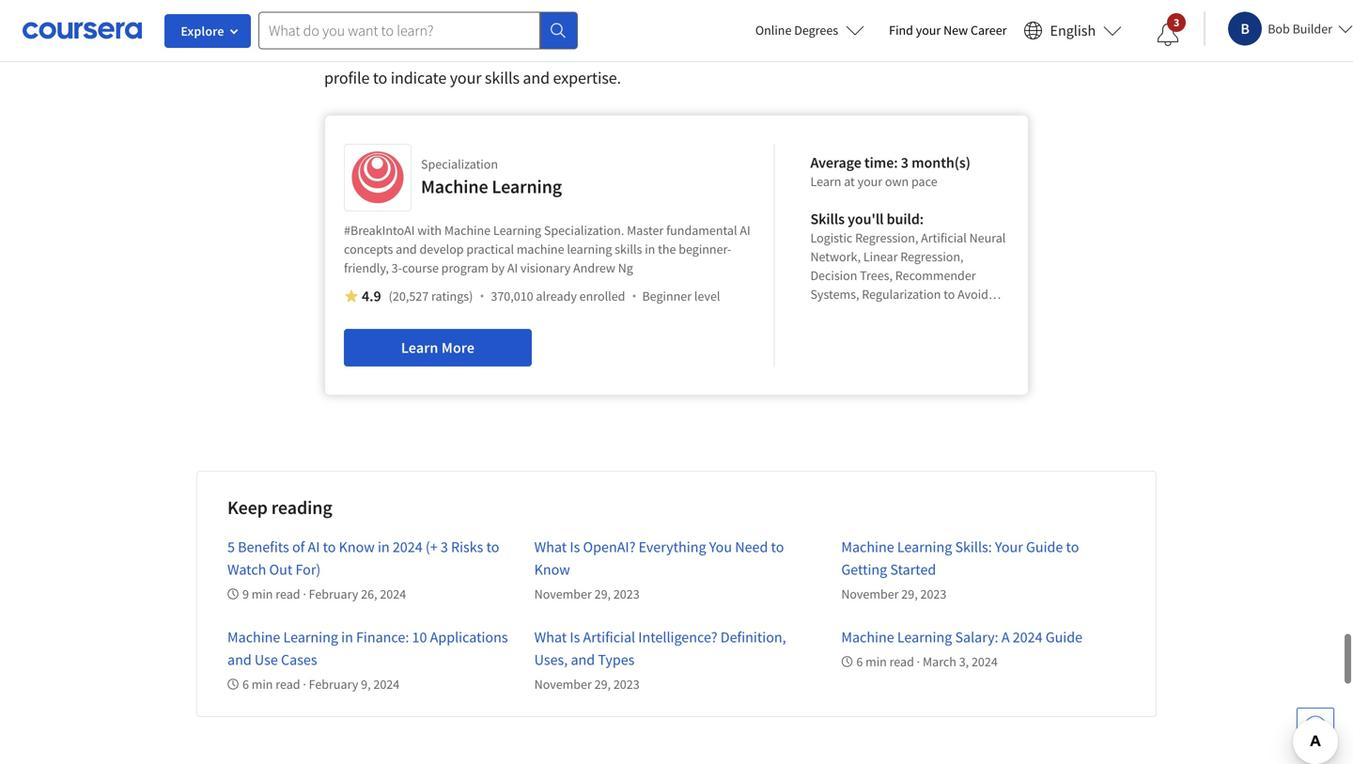 Task type: describe. For each thing, give the bounding box(es) containing it.
learning for machine learning
[[930, 14, 991, 35]]

29, for types
[[595, 676, 611, 692]]

ai right fundamental
[[740, 222, 751, 238]]

What do you want to learn? text field
[[258, 12, 540, 49]]

3 inside 5 benefits of ai to know in 2024 (+ 3 risks to watch out for)
[[441, 537, 448, 556]]

learn inside average time: 3 month(s) learn at your own pace
[[811, 173, 842, 190]]

practical inside #breakintoai with machine learning specialization. master fundamental ai concepts and develop practical machine learning skills in the beginner- friendly, 3-course program by ai visionary andrew ng
[[467, 240, 514, 257]]

machine for machine learning salary: a 2024 guide
[[842, 628, 894, 646]]

#breakintoai with machine learning specialization. master fundamental ai concepts and develop practical machine learning skills in the beginner- friendly, 3-course program by ai visionary andrew ng
[[344, 222, 751, 276]]

learning inside specialization machine learning
[[492, 175, 562, 198]]

keep
[[227, 496, 268, 519]]

read for salary:
[[890, 653, 914, 670]]

read for of
[[276, 585, 300, 602]]

indicate
[[391, 67, 447, 88]]

your inside average time: 3 month(s) learn at your own pace
[[858, 173, 883, 190]]

online degrees
[[756, 22, 839, 39]]

min for machine learning salary: a 2024 guide
[[866, 653, 887, 670]]

29, for started
[[902, 585, 918, 602]]

online
[[756, 22, 792, 39]]

add
[[788, 41, 815, 62]]

1 vertical spatial learning
[[735, 14, 792, 35]]

enrolled
[[580, 287, 625, 304]]

foundation
[[397, 14, 474, 35]]

2024 inside 5 benefits of ai to know in 2024 (+ 3 risks to watch out for)
[[393, 537, 423, 556]]

brush up on your machine learning expertise with a self-paced course from an industry leader. develop a foundation of ai concepts and practical machine learning skills with
[[324, 0, 975, 35]]

9,
[[361, 676, 371, 692]]

show notifications image
[[1157, 23, 1180, 46]]

career
[[971, 22, 1007, 39]]

ai inside brush up on your machine learning expertise with a self-paced course from an industry leader. develop a foundation of ai concepts and practical machine learning skills with
[[495, 14, 508, 35]]

machine learning skills: your guide to getting started link
[[842, 537, 1079, 579]]

what is openai? everything you need to know november 29, 2023
[[534, 537, 784, 602]]

learn more button
[[344, 329, 532, 366]]

· for in
[[303, 676, 306, 692]]

profile
[[324, 67, 370, 88]]

0 vertical spatial learning
[[511, 0, 568, 9]]

english button
[[1017, 0, 1130, 61]]

from deeplearning.ai. upon completion, you'll also have a certificate to add to your resume or linkedin profile to indicate your skills and expertise.
[[324, 14, 1028, 88]]

and inside machine learning in finance: 10 applications and use cases
[[227, 650, 252, 669]]

your inside brush up on your machine learning expertise with a self-paced course from an industry leader. develop a foundation of ai concepts and practical machine learning skills with
[[412, 0, 443, 9]]

machine inside #breakintoai with machine learning specialization. master fundamental ai concepts and develop practical machine learning skills in the beginner- friendly, 3-course program by ai visionary andrew ng
[[444, 222, 491, 238]]

resume
[[871, 41, 923, 62]]

2 horizontal spatial with
[[833, 14, 864, 35]]

paced
[[714, 0, 756, 9]]

learning inside #breakintoai with machine learning specialization. master fundamental ai concepts and develop practical machine learning skills in the beginner- friendly, 3-course program by ai visionary andrew ng
[[567, 240, 612, 257]]

the
[[658, 240, 676, 257]]

use
[[255, 650, 278, 669]]

in inside 5 benefits of ai to know in 2024 (+ 3 risks to watch out for)
[[378, 537, 390, 556]]

#breakintoai
[[344, 222, 415, 238]]

2024 right a
[[1013, 628, 1043, 646]]

at
[[844, 173, 855, 190]]

· for of
[[303, 585, 306, 602]]

artificial
[[583, 628, 635, 646]]

for)
[[296, 560, 321, 579]]

english
[[1050, 21, 1096, 40]]

min for 5 benefits of ai to know in 2024 (+ 3 risks to watch out for)
[[252, 585, 273, 602]]

guide inside "machine learning skills: your guide to getting started november 29, 2023"
[[1026, 537, 1063, 556]]

0 vertical spatial with
[[638, 0, 669, 9]]

370,010 already enrolled
[[491, 287, 625, 304]]

average
[[811, 153, 862, 172]]

also
[[617, 41, 646, 62]]

keep reading
[[227, 496, 332, 519]]

degrees
[[794, 22, 839, 39]]

need
[[735, 537, 768, 556]]

· for salary:
[[917, 653, 920, 670]]

machine for machine learning skills: your guide to getting started november 29, 2023
[[842, 537, 894, 556]]

what for what is artificial intelligence? definition, uses, and types
[[534, 628, 567, 646]]

2024 for 5 benefits of ai to know in 2024 (+ 3 risks to watch out for)
[[380, 585, 406, 602]]

learn inside button
[[401, 338, 439, 357]]

min for machine learning in finance: 10 applications and use cases
[[252, 676, 273, 692]]

explore
[[181, 23, 224, 39]]

completion,
[[488, 41, 572, 62]]

expertise.
[[553, 67, 621, 88]]

bob builder
[[1268, 20, 1333, 37]]

what is artificial intelligence? definition, uses, and types november 29, 2023
[[534, 628, 786, 692]]

machine learning
[[868, 14, 991, 35]]

ng
[[618, 259, 633, 276]]

2024 for machine learning in finance: 10 applications and use cases
[[373, 676, 400, 692]]

risks
[[451, 537, 483, 556]]

uses,
[[534, 650, 568, 669]]

month(s)
[[912, 153, 971, 172]]

started
[[890, 560, 936, 579]]

2024 for machine learning salary: a 2024 guide
[[972, 653, 998, 670]]

your
[[995, 537, 1023, 556]]

2023 for started
[[921, 585, 947, 602]]

salary:
[[955, 628, 999, 646]]

of inside brush up on your machine learning expertise with a self-paced course from an industry leader. develop a foundation of ai concepts and practical machine learning skills with
[[477, 14, 491, 35]]

explore button
[[164, 14, 251, 48]]

coursera image
[[23, 15, 142, 45]]

by
[[491, 259, 505, 276]]

find your new career
[[889, 22, 1007, 39]]

you'll
[[848, 209, 884, 228]]

average time: 3 month(s) learn at your own pace
[[811, 153, 971, 190]]

builder
[[1293, 20, 1333, 37]]

november for know
[[534, 585, 592, 602]]

is for openai?
[[570, 537, 580, 556]]

is for artificial
[[570, 628, 580, 646]]

in inside #breakintoai with machine learning specialization. master fundamental ai concepts and develop practical machine learning skills in the beginner- friendly, 3-course program by ai visionary andrew ng
[[645, 240, 655, 257]]

3-
[[392, 259, 402, 276]]

skills
[[811, 209, 845, 228]]

and inside what is artificial intelligence? definition, uses, and types november 29, 2023
[[571, 650, 595, 669]]

to down degrees
[[818, 41, 833, 62]]

machine learning salary: a 2024 guide link
[[842, 628, 1083, 646]]

beginner
[[642, 287, 692, 304]]

skills inside the from deeplearning.ai. upon completion, you'll also have a certificate to add to your resume or linkedin profile to indicate your skills and expertise.
[[485, 67, 520, 88]]

brush
[[324, 0, 365, 9]]

26,
[[361, 585, 377, 602]]

machine learning salary: a 2024 guide
[[842, 628, 1083, 646]]

develop
[[420, 240, 464, 257]]

course inside brush up on your machine learning expertise with a self-paced course from an industry leader. develop a foundation of ai concepts and practical machine learning skills with
[[759, 0, 806, 9]]

master
[[627, 222, 664, 238]]

you
[[709, 537, 732, 556]]

3,
[[959, 653, 969, 670]]

beginner level
[[642, 287, 720, 304]]

ai right by
[[507, 259, 518, 276]]

(+
[[426, 537, 438, 556]]

deeplearning.ai image
[[350, 149, 406, 205]]

watch
[[227, 560, 266, 579]]

or
[[927, 41, 941, 62]]



Task type: vqa. For each thing, say whether or not it's contained in the screenshot.
2023 related to Know
yes



Task type: locate. For each thing, give the bounding box(es) containing it.
3 inside dropdown button
[[1174, 15, 1180, 30]]

skills inside #breakintoai with machine learning specialization. master fundamental ai concepts and develop practical machine learning skills in the beginner- friendly, 3-course program by ai visionary andrew ng
[[615, 240, 642, 257]]

machine up visionary
[[517, 240, 564, 257]]

machine up foundation
[[447, 0, 507, 9]]

1 horizontal spatial machine
[[517, 240, 564, 257]]

deeplearning.ai.
[[324, 41, 443, 62]]

a down on
[[385, 14, 393, 35]]

0 vertical spatial know
[[339, 537, 375, 556]]

1 vertical spatial learn
[[401, 338, 439, 357]]

concepts up friendly,
[[344, 240, 393, 257]]

2 vertical spatial ·
[[303, 676, 306, 692]]

linkedin
[[945, 41, 1005, 62]]

0 horizontal spatial machine
[[447, 0, 507, 9]]

concepts
[[511, 14, 574, 35], [344, 240, 393, 257]]

to down online
[[770, 41, 785, 62]]

2023 inside what is artificial intelligence? definition, uses, and types november 29, 2023
[[614, 676, 640, 692]]

learning up andrew
[[567, 240, 612, 257]]

with inside #breakintoai with machine learning specialization. master fundamental ai concepts and develop practical machine learning skills in the beginner- friendly, 3-course program by ai visionary andrew ng
[[418, 222, 442, 238]]

level
[[694, 287, 720, 304]]

learn down average
[[811, 173, 842, 190]]

what is artificial intelligence? definition, uses, and types link
[[534, 628, 786, 669]]

machine inside specialization machine learning
[[421, 175, 488, 198]]

to right need
[[771, 537, 784, 556]]

is left artificial
[[570, 628, 580, 646]]

skills up ng
[[615, 240, 642, 257]]

2023 down started
[[921, 585, 947, 602]]

29, inside what is artificial intelligence? definition, uses, and types november 29, 2023
[[595, 676, 611, 692]]

1 vertical spatial is
[[570, 628, 580, 646]]

with
[[638, 0, 669, 9], [833, 14, 864, 35], [418, 222, 442, 238]]

and down expertise
[[577, 14, 604, 35]]

certificate
[[698, 41, 767, 62]]

your down degrees
[[836, 41, 868, 62]]

2 vertical spatial min
[[252, 676, 273, 692]]

program
[[441, 259, 489, 276]]

more
[[442, 338, 475, 357]]

0 vertical spatial 3
[[1174, 15, 1180, 30]]

2 horizontal spatial skills
[[795, 14, 830, 35]]

ai
[[495, 14, 508, 35], [740, 222, 751, 238], [507, 259, 518, 276], [308, 537, 320, 556]]

november up artificial
[[534, 585, 592, 602]]

3 button
[[1142, 12, 1195, 57]]

29, up artificial
[[595, 585, 611, 602]]

3 up own
[[901, 153, 909, 172]]

1 vertical spatial february
[[309, 676, 358, 692]]

370,010
[[491, 287, 533, 304]]

to up the 9 min read · february 26, 2024
[[323, 537, 336, 556]]

29, inside "machine learning skills: your guide to getting started november 29, 2023"
[[902, 585, 918, 602]]

min
[[252, 585, 273, 602], [866, 653, 887, 670], [252, 676, 273, 692]]

is left openai?
[[570, 537, 580, 556]]

concepts inside brush up on your machine learning expertise with a self-paced course from an industry leader. develop a foundation of ai concepts and practical machine learning skills with
[[511, 14, 574, 35]]

0 vertical spatial concepts
[[511, 14, 574, 35]]

learning up cases
[[283, 628, 338, 646]]

0 horizontal spatial course
[[402, 259, 439, 276]]

your inside 'link'
[[916, 22, 941, 39]]

learn left more
[[401, 338, 439, 357]]

2 vertical spatial 3
[[441, 537, 448, 556]]

your down 'upon'
[[450, 67, 482, 88]]

november inside what is artificial intelligence? definition, uses, and types november 29, 2023
[[534, 676, 592, 692]]

leader.
[[928, 0, 975, 9]]

0 horizontal spatial in
[[341, 628, 353, 646]]

0 vertical spatial in
[[645, 240, 655, 257]]

2023 for know
[[614, 585, 640, 602]]

concepts up completion,
[[511, 14, 574, 35]]

machine up 6 min read · march 3, 2024 in the right bottom of the page
[[842, 628, 894, 646]]

definition,
[[721, 628, 786, 646]]

1 horizontal spatial a
[[673, 0, 681, 9]]

your up or
[[916, 22, 941, 39]]

1 horizontal spatial learn
[[811, 173, 842, 190]]

course up online
[[759, 0, 806, 9]]

0 vertical spatial ·
[[303, 585, 306, 602]]

industry
[[867, 0, 924, 9]]

read
[[276, 585, 300, 602], [890, 653, 914, 670], [276, 676, 300, 692]]

min right 9
[[252, 585, 273, 602]]

1 vertical spatial what
[[534, 628, 567, 646]]

0 horizontal spatial concepts
[[344, 240, 393, 257]]

and down completion,
[[523, 67, 550, 88]]

benefits
[[238, 537, 289, 556]]

machine for machine learning in finance: 10 applications and use cases
[[227, 628, 280, 646]]

2 vertical spatial in
[[341, 628, 353, 646]]

learning for machine learning skills: your guide to getting started november 29, 2023
[[897, 537, 952, 556]]

upon
[[446, 41, 485, 62]]

know up uses,
[[534, 560, 570, 579]]

0 vertical spatial is
[[570, 537, 580, 556]]

help center image
[[1305, 715, 1327, 738]]

1 vertical spatial know
[[534, 560, 570, 579]]

1 vertical spatial min
[[866, 653, 887, 670]]

find
[[889, 22, 914, 39]]

min left the march on the bottom right
[[866, 653, 887, 670]]

1 vertical spatial a
[[385, 14, 393, 35]]

know
[[339, 537, 375, 556], [534, 560, 570, 579]]

machine down specialization
[[421, 175, 488, 198]]

pace
[[912, 173, 938, 190]]

from up linkedin
[[994, 14, 1028, 35]]

specialization
[[421, 156, 498, 172]]

intelligence?
[[638, 628, 718, 646]]

reading
[[271, 496, 332, 519]]

2 horizontal spatial in
[[645, 240, 655, 257]]

openai?
[[583, 537, 636, 556]]

0 horizontal spatial know
[[339, 537, 375, 556]]

· down for)
[[303, 585, 306, 602]]

0 vertical spatial machine
[[447, 0, 507, 9]]

from
[[809, 0, 842, 9], [994, 14, 1028, 35]]

learning up #breakintoai with machine learning specialization. master fundamental ai concepts and develop practical machine learning skills in the beginner- friendly, 3-course program by ai visionary andrew ng on the top
[[492, 175, 562, 198]]

5 benefits of ai to know in 2024 (+ 3 risks to watch out for)
[[227, 537, 499, 579]]

learning up started
[[897, 537, 952, 556]]

skills down completion,
[[485, 67, 520, 88]]

machine learning in finance: 10 applications and use cases link
[[227, 628, 508, 669]]

6 min read · march 3, 2024
[[857, 653, 998, 670]]

0 horizontal spatial of
[[292, 537, 305, 556]]

0 horizontal spatial 6
[[242, 676, 249, 692]]

1 horizontal spatial practical
[[607, 14, 668, 35]]

out
[[269, 560, 293, 579]]

2 vertical spatial skills
[[615, 240, 642, 257]]

2 vertical spatial learning
[[567, 240, 612, 257]]

2 horizontal spatial 3
[[1174, 15, 1180, 30]]

machine inside machine learning in finance: 10 applications and use cases
[[227, 628, 280, 646]]

expertise
[[571, 0, 635, 9]]

3 inside average time: 3 month(s) learn at your own pace
[[901, 153, 909, 172]]

1 horizontal spatial from
[[994, 14, 1028, 35]]

to right risks
[[486, 537, 499, 556]]

you'll
[[575, 41, 614, 62]]

november inside what is openai? everything you need to know november 29, 2023
[[534, 585, 592, 602]]

machine learning in finance: 10 applications and use cases
[[227, 628, 508, 669]]

practical
[[607, 14, 668, 35], [467, 240, 514, 257]]

your
[[412, 0, 443, 9], [916, 22, 941, 39], [836, 41, 868, 62], [450, 67, 482, 88], [858, 173, 883, 190]]

1 horizontal spatial 3
[[901, 153, 909, 172]]

0 vertical spatial skills
[[795, 14, 830, 35]]

2 february from the top
[[309, 676, 358, 692]]

skills
[[795, 14, 830, 35], [485, 67, 520, 88], [615, 240, 642, 257]]

3 right (+
[[441, 537, 448, 556]]

a
[[673, 0, 681, 9], [385, 14, 393, 35], [686, 41, 694, 62]]

everything
[[639, 537, 706, 556]]

in left (+
[[378, 537, 390, 556]]

is inside what is artificial intelligence? definition, uses, and types november 29, 2023
[[570, 628, 580, 646]]

1 vertical spatial in
[[378, 537, 390, 556]]

3 left b
[[1174, 15, 1180, 30]]

guide right a
[[1046, 628, 1083, 646]]

4.9 (20,527 ratings)
[[362, 286, 473, 305]]

0 horizontal spatial practical
[[467, 240, 514, 257]]

what up uses,
[[534, 628, 567, 646]]

course inside #breakintoai with machine learning specialization. master fundamental ai concepts and develop practical machine learning skills in the beginner- friendly, 3-course program by ai visionary andrew ng
[[402, 259, 439, 276]]

6 left the march on the bottom right
[[857, 653, 863, 670]]

beginner-
[[679, 240, 732, 257]]

ai inside 5 benefits of ai to know in 2024 (+ 3 risks to watch out for)
[[308, 537, 320, 556]]

0 horizontal spatial a
[[385, 14, 393, 35]]

what inside what is openai? everything you need to know november 29, 2023
[[534, 537, 567, 556]]

0 horizontal spatial learn
[[401, 338, 439, 357]]

29, inside what is openai? everything you need to know november 29, 2023
[[595, 585, 611, 602]]

None search field
[[258, 12, 578, 49]]

1 vertical spatial machine
[[671, 14, 732, 35]]

6 min read · february 9, 2024
[[242, 676, 400, 692]]

and inside brush up on your machine learning expertise with a self-paced course from an industry leader. develop a foundation of ai concepts and practical machine learning skills with
[[577, 14, 604, 35]]

learning inside "machine learning skills: your guide to getting started november 29, 2023"
[[897, 537, 952, 556]]

practical up also
[[607, 14, 668, 35]]

november inside "machine learning skills: your guide to getting started november 29, 2023"
[[842, 585, 899, 602]]

to
[[770, 41, 785, 62], [818, 41, 833, 62], [373, 67, 387, 88], [323, 537, 336, 556], [486, 537, 499, 556], [771, 537, 784, 556], [1066, 537, 1079, 556]]

february
[[309, 585, 358, 602], [309, 676, 358, 692]]

2024
[[393, 537, 423, 556], [380, 585, 406, 602], [1013, 628, 1043, 646], [972, 653, 998, 670], [373, 676, 400, 692]]

february down for)
[[309, 585, 358, 602]]

find your new career link
[[880, 19, 1017, 42]]

march
[[923, 653, 957, 670]]

9 min read · february 26, 2024
[[242, 585, 406, 602]]

3
[[1174, 15, 1180, 30], [901, 153, 909, 172], [441, 537, 448, 556]]

to right your
[[1066, 537, 1079, 556]]

cases
[[281, 650, 317, 669]]

2 vertical spatial machine
[[517, 240, 564, 257]]

practical inside brush up on your machine learning expertise with a self-paced course from an industry leader. develop a foundation of ai concepts and practical machine learning skills with
[[607, 14, 668, 35]]

1 horizontal spatial of
[[477, 14, 491, 35]]

in inside machine learning in finance: 10 applications and use cases
[[341, 628, 353, 646]]

november for started
[[842, 585, 899, 602]]

2 is from the top
[[570, 628, 580, 646]]

learning
[[930, 14, 991, 35], [492, 175, 562, 198], [493, 222, 541, 238], [897, 537, 952, 556], [283, 628, 338, 646], [897, 628, 952, 646]]

1 vertical spatial ·
[[917, 653, 920, 670]]

0 vertical spatial a
[[673, 0, 681, 9]]

0 vertical spatial what
[[534, 537, 567, 556]]

what for what is openai? everything you need to know
[[534, 537, 567, 556]]

your up foundation
[[412, 0, 443, 9]]

learning inside #breakintoai with machine learning specialization. master fundamental ai concepts and develop practical machine learning skills in the beginner- friendly, 3-course program by ai visionary andrew ng
[[493, 222, 541, 238]]

0 vertical spatial from
[[809, 0, 842, 9]]

practical up by
[[467, 240, 514, 257]]

5
[[227, 537, 235, 556]]

1 february from the top
[[309, 585, 358, 602]]

guide right your
[[1026, 537, 1063, 556]]

learning for machine learning in finance: 10 applications and use cases
[[283, 628, 338, 646]]

1 horizontal spatial concepts
[[511, 14, 574, 35]]

learning for machine learning salary: a 2024 guide
[[897, 628, 952, 646]]

of up for)
[[292, 537, 305, 556]]

learning down paced
[[735, 14, 792, 35]]

· down cases
[[303, 676, 306, 692]]

a left self-
[[673, 0, 681, 9]]

0 vertical spatial learn
[[811, 173, 842, 190]]

5 benefits of ai to know in 2024 (+ 3 risks to watch out for) link
[[227, 537, 499, 579]]

with left self-
[[638, 0, 669, 9]]

skills inside brush up on your machine learning expertise with a self-paced course from an industry leader. develop a foundation of ai concepts and practical machine learning skills with
[[795, 14, 830, 35]]

and inside #breakintoai with machine learning specialization. master fundamental ai concepts and develop practical machine learning skills in the beginner- friendly, 3-course program by ai visionary andrew ng
[[396, 240, 417, 257]]

machine learning link
[[868, 14, 991, 35]]

new
[[944, 22, 968, 39]]

29, for know
[[595, 585, 611, 602]]

getting
[[842, 560, 887, 579]]

from inside brush up on your machine learning expertise with a self-paced course from an industry leader. develop a foundation of ai concepts and practical machine learning skills with
[[809, 0, 842, 9]]

from up degrees
[[809, 0, 842, 9]]

skills up add
[[795, 14, 830, 35]]

1 horizontal spatial in
[[378, 537, 390, 556]]

1 vertical spatial concepts
[[344, 240, 393, 257]]

1 vertical spatial course
[[402, 259, 439, 276]]

of up 'upon'
[[477, 14, 491, 35]]

2023 down types at left bottom
[[614, 676, 640, 692]]

in left the
[[645, 240, 655, 257]]

friendly,
[[344, 259, 389, 276]]

november for types
[[534, 676, 592, 692]]

learning up 6 min read · march 3, 2024 in the right bottom of the page
[[897, 628, 952, 646]]

learn
[[811, 173, 842, 190], [401, 338, 439, 357]]

learning inside machine learning in finance: 10 applications and use cases
[[283, 628, 338, 646]]

0 horizontal spatial skills
[[485, 67, 520, 88]]

learning down leader. on the right of the page
[[930, 14, 991, 35]]

2024 right 26,
[[380, 585, 406, 602]]

skills:
[[955, 537, 992, 556]]

machine down self-
[[671, 14, 732, 35]]

a right have
[[686, 41, 694, 62]]

(20,527
[[389, 287, 429, 304]]

2023 inside what is openai? everything you need to know november 29, 2023
[[614, 585, 640, 602]]

know inside what is openai? everything you need to know november 29, 2023
[[534, 560, 570, 579]]

to down deeplearning.ai.
[[373, 67, 387, 88]]

1 horizontal spatial with
[[638, 0, 669, 9]]

time:
[[865, 153, 898, 172]]

0 vertical spatial read
[[276, 585, 300, 602]]

1 horizontal spatial 6
[[857, 653, 863, 670]]

with up develop
[[418, 222, 442, 238]]

2 horizontal spatial machine
[[671, 14, 732, 35]]

read left the march on the bottom right
[[890, 653, 914, 670]]

machine down the industry
[[868, 14, 927, 35]]

1 vertical spatial of
[[292, 537, 305, 556]]

what inside what is artificial intelligence? definition, uses, and types november 29, 2023
[[534, 628, 567, 646]]

and left use
[[227, 650, 252, 669]]

1 vertical spatial 3
[[901, 153, 909, 172]]

specialization machine learning
[[421, 156, 562, 198]]

and up 3-
[[396, 240, 417, 257]]

what left openai?
[[534, 537, 567, 556]]

0 horizontal spatial with
[[418, 222, 442, 238]]

0 horizontal spatial from
[[809, 0, 842, 9]]

1 horizontal spatial skills
[[615, 240, 642, 257]]

2 vertical spatial a
[[686, 41, 694, 62]]

min down use
[[252, 676, 273, 692]]

4.9
[[362, 286, 381, 305]]

course down develop
[[402, 259, 439, 276]]

·
[[303, 585, 306, 602], [917, 653, 920, 670], [303, 676, 306, 692]]

concepts inside #breakintoai with machine learning specialization. master fundamental ai concepts and develop practical machine learning skills in the beginner- friendly, 3-course program by ai visionary andrew ng
[[344, 240, 393, 257]]

skills you'll build:
[[811, 209, 924, 228]]

in left finance:
[[341, 628, 353, 646]]

an
[[846, 0, 863, 9]]

a
[[1002, 628, 1010, 646]]

1 vertical spatial guide
[[1046, 628, 1083, 646]]

2 vertical spatial with
[[418, 222, 442, 238]]

6 for machine learning in finance: 10 applications and use cases
[[242, 676, 249, 692]]

read down cases
[[276, 676, 300, 692]]

a inside the from deeplearning.ai. upon completion, you'll also have a certificate to add to your resume or linkedin profile to indicate your skills and expertise.
[[686, 41, 694, 62]]

your right at at right top
[[858, 173, 883, 190]]

learning
[[511, 0, 568, 9], [735, 14, 792, 35], [567, 240, 612, 257]]

0 vertical spatial min
[[252, 585, 273, 602]]

andrew
[[573, 259, 616, 276]]

1 vertical spatial from
[[994, 14, 1028, 35]]

february left "9,"
[[309, 676, 358, 692]]

learning up by
[[493, 222, 541, 238]]

29, down started
[[902, 585, 918, 602]]

2023 up artificial
[[614, 585, 640, 602]]

6 down 9
[[242, 676, 249, 692]]

2023
[[614, 585, 640, 602], [921, 585, 947, 602], [614, 676, 640, 692]]

november down uses,
[[534, 676, 592, 692]]

read for in
[[276, 676, 300, 692]]

know inside 5 benefits of ai to know in 2024 (+ 3 risks to watch out for)
[[339, 537, 375, 556]]

2 vertical spatial read
[[276, 676, 300, 692]]

2024 left (+
[[393, 537, 423, 556]]

ai up completion,
[[495, 14, 508, 35]]

1 vertical spatial practical
[[467, 240, 514, 257]]

0 vertical spatial practical
[[607, 14, 668, 35]]

machine up use
[[227, 628, 280, 646]]

november down getting
[[842, 585, 899, 602]]

2 horizontal spatial a
[[686, 41, 694, 62]]

2 what from the top
[[534, 628, 567, 646]]

2023 for types
[[614, 676, 640, 692]]

1 horizontal spatial course
[[759, 0, 806, 9]]

machine up develop
[[444, 222, 491, 238]]

9
[[242, 585, 249, 602]]

learning up completion,
[[511, 0, 568, 9]]

know up 26,
[[339, 537, 375, 556]]

machine inside #breakintoai with machine learning specialization. master fundamental ai concepts and develop practical machine learning skills in the beginner- friendly, 3-course program by ai visionary andrew ng
[[517, 240, 564, 257]]

1 vertical spatial with
[[833, 14, 864, 35]]

online degrees button
[[740, 9, 880, 51]]

29, down types at left bottom
[[595, 676, 611, 692]]

1 vertical spatial 6
[[242, 676, 249, 692]]

machine up getting
[[842, 537, 894, 556]]

and inside the from deeplearning.ai. upon completion, you'll also have a certificate to add to your resume or linkedin profile to indicate your skills and expertise.
[[523, 67, 550, 88]]

· left the march on the bottom right
[[917, 653, 920, 670]]

1 horizontal spatial know
[[534, 560, 570, 579]]

fundamental
[[666, 222, 737, 238]]

ai up for)
[[308, 537, 320, 556]]

0 vertical spatial february
[[309, 585, 358, 602]]

february for ai
[[309, 585, 358, 602]]

0 horizontal spatial 3
[[441, 537, 448, 556]]

already
[[536, 287, 577, 304]]

february for finance:
[[309, 676, 358, 692]]

10
[[412, 628, 427, 646]]

is inside what is openai? everything you need to know november 29, 2023
[[570, 537, 580, 556]]

1 what from the top
[[534, 537, 567, 556]]

1 vertical spatial read
[[890, 653, 914, 670]]

0 vertical spatial of
[[477, 14, 491, 35]]

to inside "machine learning skills: your guide to getting started november 29, 2023"
[[1066, 537, 1079, 556]]

1 is from the top
[[570, 537, 580, 556]]

machine for machine learning
[[868, 14, 927, 35]]

0 vertical spatial course
[[759, 0, 806, 9]]

develop
[[324, 14, 382, 35]]

2024 right "9,"
[[373, 676, 400, 692]]

machine inside "machine learning skills: your guide to getting started november 29, 2023"
[[842, 537, 894, 556]]

from inside the from deeplearning.ai. upon completion, you'll also have a certificate to add to your resume or linkedin profile to indicate your skills and expertise.
[[994, 14, 1028, 35]]

what is openai? everything you need to know link
[[534, 537, 784, 579]]

0 vertical spatial guide
[[1026, 537, 1063, 556]]

6 for machine learning salary: a 2024 guide
[[857, 653, 863, 670]]

november
[[534, 585, 592, 602], [842, 585, 899, 602], [534, 676, 592, 692]]

1 vertical spatial skills
[[485, 67, 520, 88]]

2024 right 3,
[[972, 653, 998, 670]]

0 vertical spatial 6
[[857, 653, 863, 670]]

to inside what is openai? everything you need to know november 29, 2023
[[771, 537, 784, 556]]

and right uses,
[[571, 650, 595, 669]]

with down an
[[833, 14, 864, 35]]

2023 inside "machine learning skills: your guide to getting started november 29, 2023"
[[921, 585, 947, 602]]

of inside 5 benefits of ai to know in 2024 (+ 3 risks to watch out for)
[[292, 537, 305, 556]]



